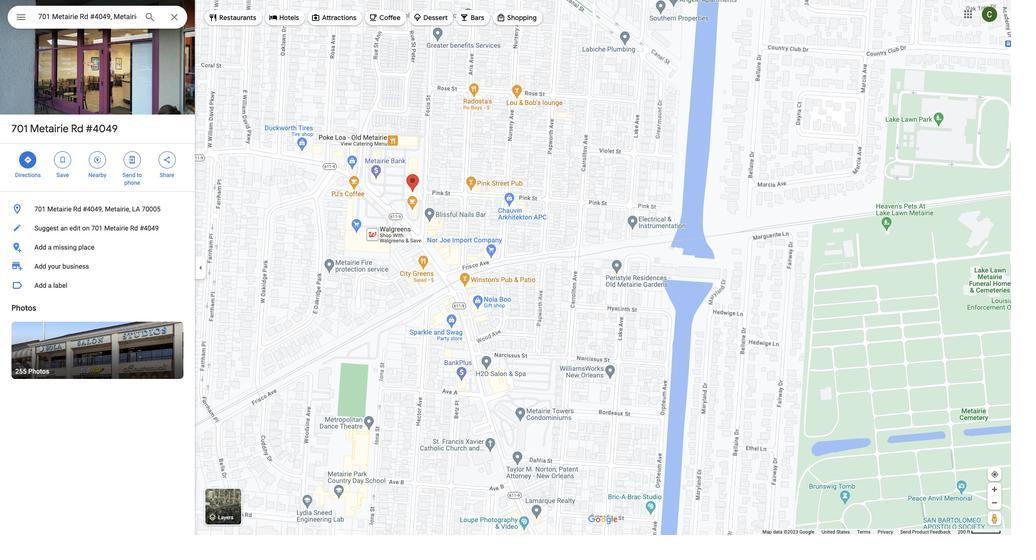 Task type: describe. For each thing, give the bounding box(es) containing it.
product
[[912, 530, 929, 535]]

actions for 701 metairie rd #4049 region
[[0, 144, 195, 192]]

shopping button
[[493, 6, 543, 29]]

0 vertical spatial photos
[[11, 304, 36, 313]]

restaurants
[[219, 13, 256, 22]]

2 vertical spatial rd
[[130, 225, 138, 232]]

missing
[[53, 244, 77, 251]]

a for missing
[[48, 244, 52, 251]]


[[24, 155, 32, 165]]

footer inside google maps element
[[763, 529, 958, 535]]

add a label button
[[0, 276, 195, 295]]

701 metairie rd #4049 main content
[[0, 0, 195, 535]]

200
[[958, 530, 966, 535]]

map data ©2023 google
[[763, 530, 815, 535]]


[[163, 155, 171, 165]]

nearby
[[88, 172, 106, 179]]

dessert
[[423, 13, 448, 22]]

add your business
[[34, 263, 89, 270]]

zoom out image
[[991, 500, 998, 507]]

255 photos button
[[11, 322, 183, 379]]

edit
[[69, 225, 80, 232]]

send to phone
[[123, 172, 142, 186]]

united
[[822, 530, 835, 535]]

place
[[78, 244, 94, 251]]

add your business link
[[0, 257, 195, 276]]

united states
[[822, 530, 850, 535]]

on
[[82, 225, 90, 232]]

bars
[[471, 13, 484, 22]]

coffee button
[[365, 6, 406, 29]]


[[93, 155, 102, 165]]

attractions button
[[308, 6, 362, 29]]

701 metairie rd #4049, metairie, la 70005 button
[[0, 200, 195, 219]]

0 horizontal spatial #4049
[[86, 122, 118, 136]]

255
[[15, 368, 27, 375]]

coffee
[[379, 13, 401, 22]]

add a label
[[34, 282, 67, 289]]

200 ft
[[958, 530, 970, 535]]

attractions
[[322, 13, 356, 22]]

terms button
[[857, 529, 871, 535]]

add for add your business
[[34, 263, 46, 270]]

google account: christina overa  
(christinaovera9@gmail.com) image
[[982, 7, 997, 22]]

bars button
[[456, 6, 490, 29]]

terms
[[857, 530, 871, 535]]

dessert button
[[409, 6, 454, 29]]

200 ft button
[[958, 530, 1001, 535]]

a for label
[[48, 282, 52, 289]]

send product feedback
[[900, 530, 951, 535]]

suggest an edit on 701 metairie rd #4049 button
[[0, 219, 195, 238]]

map
[[763, 530, 772, 535]]

ft
[[967, 530, 970, 535]]

an
[[60, 225, 68, 232]]

none field inside 701 metairie rd #4049, metairie, la 70005 field
[[38, 11, 137, 22]]

show street view coverage image
[[988, 512, 1002, 526]]

shopping
[[507, 13, 537, 22]]

701 metairie rd #4049, metairie, la 70005
[[34, 205, 161, 213]]

phone
[[124, 180, 140, 186]]

©2023
[[784, 530, 798, 535]]

#4049 inside button
[[140, 225, 159, 232]]



Task type: locate. For each thing, give the bounding box(es) containing it.
rd
[[71, 122, 83, 136], [73, 205, 81, 213], [130, 225, 138, 232]]

1 vertical spatial 701
[[34, 205, 46, 213]]

add for add a missing place
[[34, 244, 46, 251]]

send for send to phone
[[123, 172, 135, 179]]

metairie,
[[105, 205, 130, 213]]

a
[[48, 244, 52, 251], [48, 282, 52, 289]]

suggest
[[34, 225, 59, 232]]

photos down add a label
[[11, 304, 36, 313]]

#4049
[[86, 122, 118, 136], [140, 225, 159, 232]]

united states button
[[822, 529, 850, 535]]

701 Metairie Rd #4049, Metairie, LA 70005 field
[[8, 6, 187, 29]]

directions
[[15, 172, 41, 179]]

701 for 701 metairie rd #4049
[[11, 122, 28, 136]]

1 vertical spatial a
[[48, 282, 52, 289]]

1 vertical spatial rd
[[73, 205, 81, 213]]

add a missing place button
[[0, 238, 195, 257]]

hotels
[[279, 13, 299, 22]]

photos
[[11, 304, 36, 313], [28, 368, 49, 375]]

70005
[[142, 205, 161, 213]]

2 a from the top
[[48, 282, 52, 289]]

your
[[48, 263, 61, 270]]


[[128, 155, 137, 165]]

701 right on
[[91, 225, 103, 232]]

0 vertical spatial a
[[48, 244, 52, 251]]

to
[[137, 172, 142, 179]]

footer containing map data ©2023 google
[[763, 529, 958, 535]]

zoom in image
[[991, 486, 998, 493]]

1 a from the top
[[48, 244, 52, 251]]

0 vertical spatial 701
[[11, 122, 28, 136]]

0 vertical spatial #4049
[[86, 122, 118, 136]]

1 vertical spatial metairie
[[47, 205, 72, 213]]

send
[[123, 172, 135, 179], [900, 530, 911, 535]]

701 up 
[[11, 122, 28, 136]]

send up phone
[[123, 172, 135, 179]]

google maps element
[[0, 0, 1011, 535]]

2 horizontal spatial 701
[[91, 225, 103, 232]]

1 horizontal spatial 701
[[34, 205, 46, 213]]

hotels button
[[265, 6, 305, 29]]

0 vertical spatial metairie
[[30, 122, 69, 136]]

#4049 up  at the left top of page
[[86, 122, 118, 136]]

collapse side panel image
[[195, 262, 206, 273]]

send inside button
[[900, 530, 911, 535]]

google
[[799, 530, 815, 535]]

share
[[160, 172, 174, 179]]

rd up actions for 701 metairie rd #4049 region at the left top
[[71, 122, 83, 136]]

footer
[[763, 529, 958, 535]]

 search field
[[8, 6, 187, 31]]

privacy
[[878, 530, 893, 535]]

1 add from the top
[[34, 244, 46, 251]]

0 horizontal spatial 701
[[11, 122, 28, 136]]

add down 'suggest'
[[34, 244, 46, 251]]

add for add a label
[[34, 282, 46, 289]]


[[15, 11, 27, 24]]

send product feedback button
[[900, 529, 951, 535]]

label
[[53, 282, 67, 289]]

add left your
[[34, 263, 46, 270]]

701
[[11, 122, 28, 136], [34, 205, 46, 213], [91, 225, 103, 232]]

3 add from the top
[[34, 282, 46, 289]]

add
[[34, 244, 46, 251], [34, 263, 46, 270], [34, 282, 46, 289]]

states
[[837, 530, 850, 535]]

 button
[[8, 6, 34, 31]]

add a missing place
[[34, 244, 94, 251]]

data
[[773, 530, 783, 535]]

photos right 255
[[28, 368, 49, 375]]

rd left #4049,
[[73, 205, 81, 213]]

1 vertical spatial #4049
[[140, 225, 159, 232]]

send for send product feedback
[[900, 530, 911, 535]]

rd for #4049,
[[73, 205, 81, 213]]

2 vertical spatial 701
[[91, 225, 103, 232]]

privacy button
[[878, 529, 893, 535]]

701 up 'suggest'
[[34, 205, 46, 213]]

701 for 701 metairie rd #4049, metairie, la 70005
[[34, 205, 46, 213]]

metairie for #4049
[[30, 122, 69, 136]]

photos inside button
[[28, 368, 49, 375]]

1 horizontal spatial #4049
[[140, 225, 159, 232]]

#4049,
[[83, 205, 103, 213]]

701 metairie rd #4049
[[11, 122, 118, 136]]

add left label
[[34, 282, 46, 289]]

#4049 down 70005
[[140, 225, 159, 232]]

la
[[132, 205, 140, 213]]

save
[[57, 172, 69, 179]]

metairie down the metairie,
[[104, 225, 128, 232]]

send left product
[[900, 530, 911, 535]]

a left label
[[48, 282, 52, 289]]

suggest an edit on 701 metairie rd #4049
[[34, 225, 159, 232]]

1 vertical spatial photos
[[28, 368, 49, 375]]

metairie up an
[[47, 205, 72, 213]]

metairie up  on the top of page
[[30, 122, 69, 136]]

metairie
[[30, 122, 69, 136], [47, 205, 72, 213], [104, 225, 128, 232]]

None field
[[38, 11, 137, 22]]


[[58, 155, 67, 165]]

business
[[62, 263, 89, 270]]

2 add from the top
[[34, 263, 46, 270]]

layers
[[218, 515, 234, 521]]

rd down 'la'
[[130, 225, 138, 232]]

from your device image
[[991, 471, 999, 479]]

metairie for #4049,
[[47, 205, 72, 213]]

2 vertical spatial metairie
[[104, 225, 128, 232]]

0 vertical spatial add
[[34, 244, 46, 251]]

send inside send to phone
[[123, 172, 135, 179]]

1 horizontal spatial send
[[900, 530, 911, 535]]

0 vertical spatial rd
[[71, 122, 83, 136]]

0 vertical spatial send
[[123, 172, 135, 179]]

a left missing
[[48, 244, 52, 251]]

255 photos
[[15, 368, 49, 375]]

feedback
[[930, 530, 951, 535]]

rd for #4049
[[71, 122, 83, 136]]

2 vertical spatial add
[[34, 282, 46, 289]]

0 horizontal spatial send
[[123, 172, 135, 179]]

restaurants button
[[205, 6, 262, 29]]

1 vertical spatial add
[[34, 263, 46, 270]]

1 vertical spatial send
[[900, 530, 911, 535]]



Task type: vqa. For each thing, say whether or not it's contained in the screenshot.
701 Metairie Rd #4049 main content
yes



